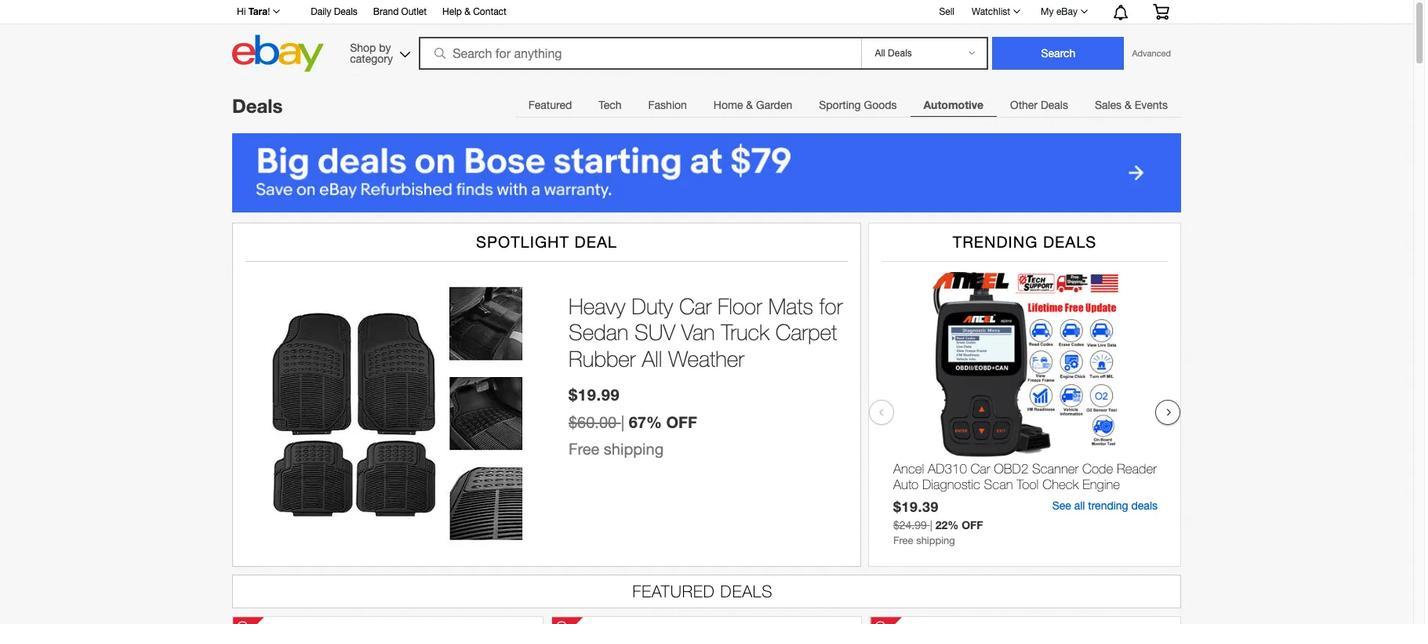 Task type: locate. For each thing, give the bounding box(es) containing it.
$60.00
[[569, 413, 617, 431]]

car inside heavy duty car floor mats for sedan suv van truck carpet rubber all weather
[[680, 293, 712, 319]]

see
[[1053, 500, 1072, 512]]

1 horizontal spatial free
[[894, 535, 914, 547]]

| left 67%
[[621, 413, 625, 431]]

shop by category banner
[[228, 0, 1182, 76]]

see all trending deals
[[1053, 500, 1158, 512]]

auto
[[894, 477, 919, 493]]

& right help
[[465, 6, 471, 17]]

deals inside daily deals link
[[334, 6, 358, 17]]

automotive
[[924, 98, 984, 111]]

free
[[569, 440, 600, 458], [894, 535, 914, 547]]

home
[[714, 99, 744, 111]]

spotlight
[[476, 233, 570, 251]]

0 horizontal spatial featured
[[529, 99, 572, 111]]

1 horizontal spatial featured
[[633, 582, 716, 601]]

my ebay link
[[1033, 2, 1096, 21]]

fashion
[[649, 99, 687, 111]]

shipping inside $24.99 | 22% off free shipping
[[917, 535, 956, 547]]

1 vertical spatial |
[[930, 520, 933, 532]]

deals inside other deals link
[[1041, 99, 1069, 111]]

other deals
[[1011, 99, 1069, 111]]

reader
[[1118, 461, 1158, 477]]

watchlist
[[972, 6, 1011, 17]]

& for contact
[[465, 6, 471, 17]]

car up "van"
[[680, 293, 712, 319]]

& inside 'link'
[[1125, 99, 1132, 111]]

2 horizontal spatial &
[[1125, 99, 1132, 111]]

category
[[350, 52, 393, 65]]

0 horizontal spatial shipping
[[604, 440, 664, 458]]

& right sales
[[1125, 99, 1132, 111]]

& for events
[[1125, 99, 1132, 111]]

shipping down $60.00 | 67% off
[[604, 440, 664, 458]]

off right 67%
[[667, 412, 698, 431]]

off
[[667, 412, 698, 431], [962, 519, 984, 532]]

| for 22%
[[930, 520, 933, 532]]

deals for featured deals
[[721, 582, 773, 601]]

car up scan
[[971, 461, 991, 477]]

automotive menu bar
[[515, 89, 1182, 121]]

carpet
[[776, 320, 838, 346]]

rubber
[[569, 346, 636, 372]]

suv
[[635, 320, 676, 346]]

1 vertical spatial free
[[894, 535, 914, 547]]

| left 22%
[[930, 520, 933, 532]]

shipping down 22%
[[917, 535, 956, 547]]

0 vertical spatial car
[[680, 293, 712, 319]]

1 horizontal spatial |
[[930, 520, 933, 532]]

0 horizontal spatial off
[[667, 412, 698, 431]]

off right 22%
[[962, 519, 984, 532]]

automotive link
[[911, 89, 997, 121]]

off for 22%
[[962, 519, 984, 532]]

0 vertical spatial |
[[621, 413, 625, 431]]

van
[[682, 320, 715, 346]]

|
[[621, 413, 625, 431], [930, 520, 933, 532]]

0 horizontal spatial &
[[465, 6, 471, 17]]

your shopping cart image
[[1153, 4, 1171, 20]]

1 vertical spatial car
[[971, 461, 991, 477]]

0 horizontal spatial car
[[680, 293, 712, 319]]

heavy
[[569, 293, 626, 319]]

1 horizontal spatial off
[[962, 519, 984, 532]]

ancel
[[894, 461, 925, 477]]

deals for other deals
[[1041, 99, 1069, 111]]

sporting goods
[[819, 99, 897, 111]]

1 vertical spatial off
[[962, 519, 984, 532]]

1 vertical spatial featured
[[633, 582, 716, 601]]

trending
[[1089, 500, 1129, 512]]

1 horizontal spatial car
[[971, 461, 991, 477]]

featured inside automotive menu bar
[[529, 99, 572, 111]]

truck
[[721, 320, 770, 346]]

deals for trending deals
[[1044, 233, 1097, 251]]

featured for featured
[[529, 99, 572, 111]]

heavy duty car floor mats for sedan suv van truck carpet rubber all weather
[[569, 293, 843, 372]]

diagnostic
[[923, 477, 981, 493]]

deals
[[334, 6, 358, 17], [232, 95, 283, 117], [1041, 99, 1069, 111], [1044, 233, 1097, 251], [721, 582, 773, 601]]

daily deals link
[[311, 4, 358, 21]]

0 vertical spatial off
[[667, 412, 698, 431]]

free inside $24.99 | 22% off free shipping
[[894, 535, 914, 547]]

watchlist link
[[964, 2, 1028, 21]]

big deals on bose starting at $79 save on ebay refurished finds with a warranty. image
[[232, 133, 1182, 213]]

off for 67%
[[667, 412, 698, 431]]

tool
[[1017, 477, 1039, 493]]

None submit
[[993, 37, 1125, 70]]

featured
[[529, 99, 572, 111], [633, 582, 716, 601]]

$24.99
[[894, 520, 927, 532]]

sell link
[[933, 6, 962, 17]]

1 horizontal spatial &
[[747, 99, 753, 111]]

0 horizontal spatial |
[[621, 413, 625, 431]]

0 horizontal spatial free
[[569, 440, 600, 458]]

obd2
[[994, 461, 1029, 477]]

shop by category
[[350, 41, 393, 65]]

my ebay
[[1041, 6, 1078, 17]]

heavy duty car floor mats for sedan suv van truck carpet rubber all weather link
[[569, 293, 845, 372]]

| inside $60.00 | 67% off
[[621, 413, 625, 431]]

free down $24.99
[[894, 535, 914, 547]]

car for van
[[680, 293, 712, 319]]

1 horizontal spatial shipping
[[917, 535, 956, 547]]

car for diagnostic
[[971, 461, 991, 477]]

hi
[[237, 6, 246, 17]]

other
[[1011, 99, 1038, 111]]

off inside $24.99 | 22% off free shipping
[[962, 519, 984, 532]]

0 vertical spatial featured
[[529, 99, 572, 111]]

& inside "link"
[[465, 6, 471, 17]]

tech link
[[586, 89, 635, 121]]

garden
[[757, 99, 793, 111]]

deals for daily deals
[[334, 6, 358, 17]]

featured deals
[[633, 582, 773, 601]]

brand
[[373, 6, 399, 17]]

& right home
[[747, 99, 753, 111]]

| inside $24.99 | 22% off free shipping
[[930, 520, 933, 532]]

sales & events
[[1095, 99, 1168, 111]]

featured link
[[515, 89, 586, 121]]

daily
[[311, 6, 332, 17]]

spotlight deal
[[476, 233, 618, 251]]

hi tara !
[[237, 5, 270, 17]]

sporting goods link
[[806, 89, 911, 121]]

free down '$60.00' on the left bottom of page
[[569, 440, 600, 458]]

events
[[1135, 99, 1168, 111]]

1 vertical spatial shipping
[[917, 535, 956, 547]]

car inside ancel ad310 car obd2 scanner code reader auto diagnostic scan tool check engine
[[971, 461, 991, 477]]

scan
[[985, 477, 1013, 493]]

free shipping
[[569, 440, 664, 458]]



Task type: vqa. For each thing, say whether or not it's contained in the screenshot.
"above"
no



Task type: describe. For each thing, give the bounding box(es) containing it.
sales
[[1095, 99, 1122, 111]]

engine
[[1083, 477, 1121, 493]]

featured for featured deals
[[633, 582, 716, 601]]

duty
[[632, 293, 673, 319]]

Search for anything text field
[[422, 38, 859, 68]]

| for 67%
[[621, 413, 625, 431]]

advanced
[[1133, 49, 1172, 58]]

weather
[[669, 346, 745, 372]]

help & contact
[[443, 6, 507, 17]]

sales & events link
[[1082, 89, 1182, 121]]

help & contact link
[[443, 4, 507, 21]]

outlet
[[401, 6, 427, 17]]

for
[[820, 293, 843, 319]]

by
[[379, 41, 391, 54]]

0 vertical spatial shipping
[[604, 440, 664, 458]]

fashion link
[[635, 89, 701, 121]]

sell
[[940, 6, 955, 17]]

see all trending deals link
[[1053, 500, 1158, 512]]

other deals link
[[997, 89, 1082, 121]]

none submit inside shop by category banner
[[993, 37, 1125, 70]]

deals link
[[232, 95, 283, 117]]

goods
[[864, 99, 897, 111]]

home & garden link
[[701, 89, 806, 121]]

daily deals
[[311, 6, 358, 17]]

sedan
[[569, 320, 629, 346]]

$60.00 | 67% off
[[569, 412, 698, 431]]

contact
[[473, 6, 507, 17]]

& for garden
[[747, 99, 753, 111]]

trending deals
[[953, 233, 1097, 251]]

22%
[[936, 519, 959, 532]]

automotive tab list
[[515, 89, 1182, 121]]

my
[[1041, 6, 1054, 17]]

$24.99 | 22% off free shipping
[[894, 519, 984, 547]]

advanced link
[[1125, 38, 1179, 69]]

help
[[443, 6, 462, 17]]

67%
[[629, 412, 662, 431]]

!
[[268, 6, 270, 17]]

brand outlet
[[373, 6, 427, 17]]

tech
[[599, 99, 622, 111]]

ancel ad310 car obd2 scanner code reader auto diagnostic scan tool check engine
[[894, 461, 1158, 493]]

$19.39
[[894, 499, 939, 516]]

deal
[[575, 233, 618, 251]]

ancel ad310 car obd2 scanner code reader auto diagnostic scan tool check engine link
[[894, 461, 1158, 497]]

brand outlet link
[[373, 4, 427, 21]]

tara
[[249, 5, 268, 17]]

mats
[[769, 293, 814, 319]]

ebay
[[1057, 6, 1078, 17]]

floor
[[718, 293, 763, 319]]

shop
[[350, 41, 376, 54]]

check
[[1043, 477, 1079, 493]]

all
[[642, 346, 663, 372]]

0 vertical spatial free
[[569, 440, 600, 458]]

sporting
[[819, 99, 861, 111]]

ad310
[[928, 461, 967, 477]]

scanner
[[1033, 461, 1079, 477]]

$19.99
[[569, 385, 620, 404]]

trending
[[953, 233, 1039, 251]]

code
[[1083, 461, 1114, 477]]

account navigation
[[228, 0, 1182, 24]]

shop by category button
[[343, 35, 414, 69]]

deals
[[1132, 500, 1158, 512]]

home & garden
[[714, 99, 793, 111]]

all
[[1075, 500, 1086, 512]]



